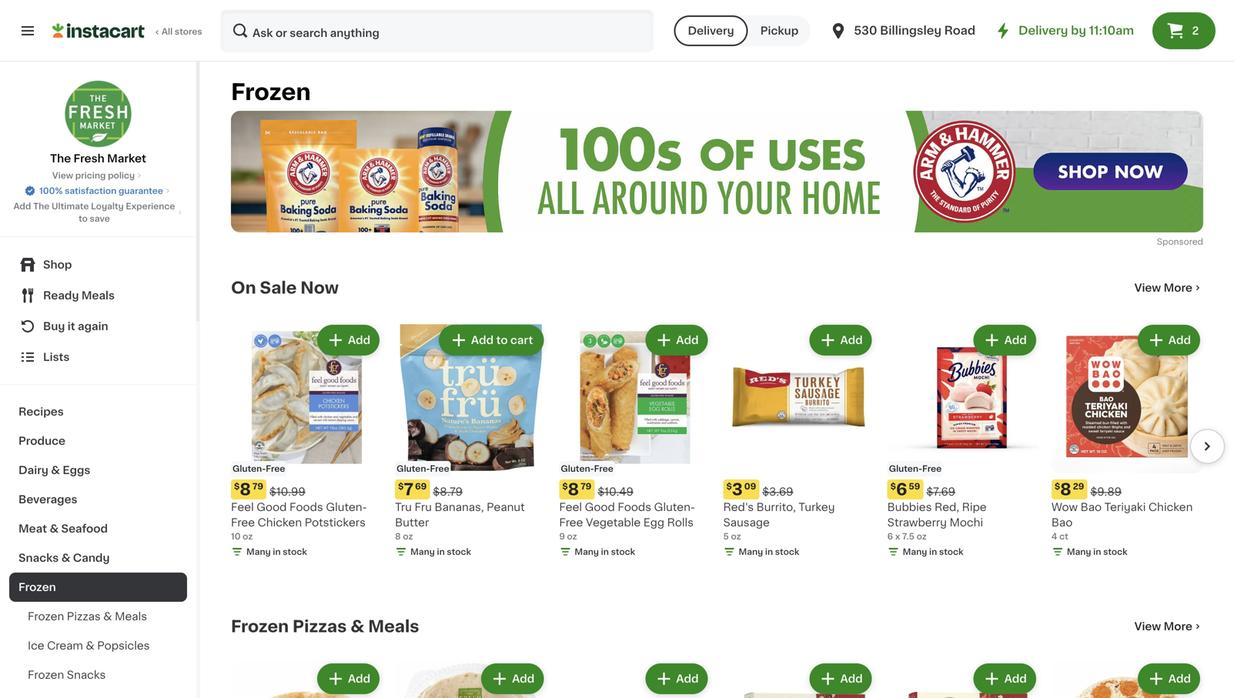 Task type: locate. For each thing, give the bounding box(es) containing it.
potstickers
[[305, 517, 366, 528]]

8 left $10.49
[[568, 482, 579, 498]]

gluten- up $ 8 79
[[233, 465, 266, 473]]

1 horizontal spatial good
[[585, 502, 615, 513]]

gluten- up potstickers
[[326, 502, 367, 513]]

it
[[68, 321, 75, 332]]

foods inside the feel good foods gluten- free chicken potstickers 10 oz
[[290, 502, 323, 513]]

8
[[240, 482, 251, 498], [568, 482, 579, 498], [1060, 482, 1072, 498], [395, 532, 401, 541]]

8 inside $ 8 79 $10.49 feel good foods gluten- free vegetable egg rolls 9 oz
[[568, 482, 579, 498]]

79 inside $ 8 79
[[252, 482, 263, 491]]

5 many in stock from the left
[[575, 548, 635, 556]]

meals inside popup button
[[82, 290, 115, 301]]

stock down the feel good foods gluten- free chicken potstickers 10 oz on the left bottom of the page
[[283, 548, 307, 556]]

0 horizontal spatial feel
[[231, 502, 254, 513]]

free up $8.79 at the bottom left of page
[[430, 465, 449, 473]]

feel
[[231, 502, 254, 513], [559, 502, 582, 513]]

snacks down meat
[[18, 553, 59, 564]]

pizzas
[[67, 611, 101, 622], [293, 619, 347, 635]]

stock for chicken
[[283, 548, 307, 556]]

bao up ct
[[1052, 517, 1073, 528]]

gluten-
[[233, 465, 266, 473], [397, 465, 430, 473], [889, 465, 922, 473], [561, 465, 594, 473], [326, 502, 367, 513], [654, 502, 695, 513]]

2 feel from the left
[[559, 502, 582, 513]]

gluten-free up 59
[[889, 465, 942, 473]]

79 inside $ 8 79 $10.49 feel good foods gluten- free vegetable egg rolls 9 oz
[[581, 482, 592, 491]]

many in stock down red's burrito, turkey sausage 5 oz
[[739, 548, 799, 556]]

8 left $10.99
[[240, 482, 251, 498]]

stock down "$ 7 69 $8.79 tru fru bananas, peanut butter 8 oz"
[[447, 548, 471, 556]]

delivery left the pickup button
[[688, 25, 734, 36]]

in down $ 8 29 $9.89 wow bao teriyaki chicken bao 4 ct
[[1093, 548, 1101, 556]]

free inside $ 8 79 $10.49 feel good foods gluten- free vegetable egg rolls 9 oz
[[559, 517, 583, 528]]

3 in from the left
[[765, 548, 773, 556]]

3 $ from the left
[[726, 482, 732, 491]]

red,
[[935, 502, 959, 513]]

bananas,
[[435, 502, 484, 513]]

2 more from the top
[[1164, 621, 1193, 632]]

1 horizontal spatial snacks
[[67, 670, 106, 681]]

chicken down $10.99
[[258, 517, 302, 528]]

delivery button
[[674, 15, 748, 46]]

view
[[52, 171, 73, 180], [1135, 282, 1161, 293], [1135, 621, 1161, 632]]

free for good
[[266, 465, 285, 473]]

8 left 29 at the bottom of the page
[[1060, 482, 1072, 498]]

the left fresh
[[50, 153, 71, 164]]

vegetable
[[586, 517, 641, 528]]

8 down butter
[[395, 532, 401, 541]]

2 many in stock from the left
[[411, 548, 471, 556]]

fresh
[[74, 153, 105, 164]]

tru
[[395, 502, 412, 513]]

2 foods from the left
[[618, 502, 651, 513]]

8 for $ 8 29 $9.89 wow bao teriyaki chicken bao 4 ct
[[1060, 482, 1072, 498]]

3 oz from the left
[[731, 532, 741, 541]]

$10.99
[[269, 487, 306, 497]]

stock for oz
[[775, 548, 799, 556]]

frozen pizzas & meals
[[28, 611, 147, 622], [231, 619, 419, 635]]

1 79 from the left
[[252, 482, 263, 491]]

gluten-free up 69
[[397, 465, 449, 473]]

the fresh market
[[50, 153, 146, 164]]

0 vertical spatial the
[[50, 153, 71, 164]]

snacks down ice cream & popsicles
[[67, 670, 106, 681]]

1 vertical spatial bao
[[1052, 517, 1073, 528]]

0 horizontal spatial snacks
[[18, 553, 59, 564]]

0 vertical spatial 6
[[896, 482, 907, 498]]

6 many from the left
[[1067, 548, 1091, 556]]

0 horizontal spatial the
[[33, 202, 50, 211]]

$
[[234, 482, 240, 491], [398, 482, 404, 491], [726, 482, 732, 491], [891, 482, 896, 491], [562, 482, 568, 491], [1055, 482, 1060, 491]]

0 horizontal spatial pizzas
[[67, 611, 101, 622]]

loyalty
[[91, 202, 124, 211]]

0 horizontal spatial good
[[257, 502, 287, 513]]

oz right 10
[[243, 532, 253, 541]]

feel down $ 8 79
[[231, 502, 254, 513]]

100% satisfaction guarantee
[[39, 187, 163, 195]]

oz down butter
[[403, 532, 413, 541]]

6 left 59
[[896, 482, 907, 498]]

to left save
[[79, 214, 88, 223]]

$ up 10
[[234, 482, 240, 491]]

4 oz from the left
[[917, 532, 927, 541]]

0 horizontal spatial frozen pizzas & meals link
[[9, 602, 187, 631]]

$8.79 original price: $10.99 element
[[231, 480, 383, 500]]

buy it again
[[43, 321, 108, 332]]

0 vertical spatial view
[[52, 171, 73, 180]]

in for fru
[[437, 548, 445, 556]]

add the ultimate loyalty experience to save
[[13, 202, 175, 223]]

79 left $10.99
[[252, 482, 263, 491]]

$ up 9
[[562, 482, 568, 491]]

stock for good
[[611, 548, 635, 556]]

stock
[[283, 548, 307, 556], [447, 548, 471, 556], [775, 548, 799, 556], [939, 548, 964, 556], [611, 548, 635, 556], [1103, 548, 1128, 556]]

4 $ from the left
[[891, 482, 896, 491]]

feel inside $ 8 79 $10.49 feel good foods gluten- free vegetable egg rolls 9 oz
[[559, 502, 582, 513]]

1 oz from the left
[[243, 532, 253, 541]]

6 in from the left
[[1093, 548, 1101, 556]]

pickup
[[760, 25, 799, 36]]

chicken right teriyaki on the right of page
[[1149, 502, 1193, 513]]

free up $7.69
[[922, 465, 942, 473]]

product group containing 3
[[723, 322, 875, 561]]

gluten-free for good
[[233, 465, 285, 473]]

foods down $8.79 original price: $10.49 element
[[618, 502, 651, 513]]

0 horizontal spatial bao
[[1052, 517, 1073, 528]]

gluten- up $8.79 original price: $10.49 element
[[561, 465, 594, 473]]

oz right 5
[[731, 532, 741, 541]]

delivery by 11:10am link
[[994, 22, 1134, 40]]

2 $ from the left
[[398, 482, 404, 491]]

1 foods from the left
[[290, 502, 323, 513]]

many for chicken
[[246, 548, 271, 556]]

1 view more from the top
[[1135, 282, 1193, 293]]

meals
[[82, 290, 115, 301], [115, 611, 147, 622], [368, 619, 419, 635]]

to inside button
[[495, 335, 507, 346]]

4 gluten-free from the left
[[561, 465, 614, 473]]

item carousel region
[[209, 316, 1225, 593]]

79 for $ 8 79 $10.49 feel good foods gluten- free vegetable egg rolls 9 oz
[[581, 482, 592, 491]]

market
[[107, 153, 146, 164]]

79 left $10.49
[[581, 482, 592, 491]]

foods
[[290, 502, 323, 513], [618, 502, 651, 513]]

1 horizontal spatial foods
[[618, 502, 651, 513]]

view pricing policy link
[[52, 169, 144, 182]]

stock down mochi
[[939, 548, 964, 556]]

2 vertical spatial view
[[1135, 621, 1161, 632]]

free
[[266, 465, 285, 473], [430, 465, 449, 473], [922, 465, 942, 473], [594, 465, 614, 473], [231, 517, 255, 528], [559, 517, 583, 528]]

0 horizontal spatial 6
[[888, 532, 893, 541]]

stock for fru
[[447, 548, 471, 556]]

9
[[559, 532, 565, 541]]

$ left 09
[[726, 482, 732, 491]]

add to cart
[[470, 335, 532, 346]]

free up 9
[[559, 517, 583, 528]]

many for red,
[[903, 548, 927, 556]]

many in stock for red,
[[903, 548, 964, 556]]

oz right 7.5 at bottom
[[917, 532, 927, 541]]

many down ct
[[1067, 548, 1091, 556]]

$8.79 original price: $10.49 element
[[559, 480, 711, 500]]

stock down $ 8 29 $9.89 wow bao teriyaki chicken bao 4 ct
[[1103, 548, 1128, 556]]

1 horizontal spatial to
[[495, 335, 507, 346]]

4 many from the left
[[903, 548, 927, 556]]

11:10am
[[1089, 25, 1134, 36]]

1 vertical spatial snacks
[[67, 670, 106, 681]]

0 horizontal spatial to
[[79, 214, 88, 223]]

view pricing policy
[[52, 171, 135, 180]]

5 oz from the left
[[567, 532, 577, 541]]

2 view more from the top
[[1135, 621, 1193, 632]]

gluten-free for 7
[[397, 465, 449, 473]]

frozen snacks link
[[9, 661, 187, 690]]

foods inside $ 8 79 $10.49 feel good foods gluten- free vegetable egg rolls 9 oz
[[618, 502, 651, 513]]

2 in from the left
[[437, 548, 445, 556]]

1 more from the top
[[1164, 282, 1193, 293]]

recipes link
[[9, 397, 187, 427]]

1 horizontal spatial feel
[[559, 502, 582, 513]]

1 $ from the left
[[234, 482, 240, 491]]

experience
[[126, 202, 175, 211]]

& inside dairy & eggs 'link'
[[51, 465, 60, 476]]

$ 7 69 $8.79 tru fru bananas, peanut butter 8 oz
[[395, 482, 525, 541]]

1 horizontal spatial chicken
[[1149, 502, 1193, 513]]

turkey
[[799, 502, 835, 513]]

gluten-free for 8
[[561, 465, 614, 473]]

$3.69
[[762, 487, 794, 497]]

1 good from the left
[[257, 502, 287, 513]]

0 vertical spatial chicken
[[1149, 502, 1193, 513]]

2 good from the left
[[585, 502, 615, 513]]

meat
[[18, 524, 47, 534]]

frozen
[[231, 81, 311, 103], [18, 582, 56, 593], [28, 611, 64, 622], [231, 619, 289, 635], [28, 670, 64, 681]]

3 stock from the left
[[775, 548, 799, 556]]

3 many from the left
[[739, 548, 763, 556]]

buy
[[43, 321, 65, 332]]

many down butter
[[411, 548, 435, 556]]

many down sausage
[[739, 548, 763, 556]]

1 horizontal spatial delivery
[[1019, 25, 1068, 36]]

5 stock from the left
[[611, 548, 635, 556]]

$ 8 29 $9.89 wow bao teriyaki chicken bao 4 ct
[[1052, 482, 1193, 541]]

in down the feel good foods gluten- free chicken potstickers 10 oz on the left bottom of the page
[[273, 548, 281, 556]]

5 in from the left
[[601, 548, 609, 556]]

1 vertical spatial the
[[33, 202, 50, 211]]

1 in from the left
[[273, 548, 281, 556]]

delivery left by
[[1019, 25, 1068, 36]]

all stores
[[162, 27, 202, 36]]

530 billingsley road
[[854, 25, 976, 36]]

cart
[[510, 335, 532, 346]]

all
[[162, 27, 173, 36]]

in for oz
[[765, 548, 773, 556]]

1 horizontal spatial 79
[[581, 482, 592, 491]]

2 gluten-free from the left
[[397, 465, 449, 473]]

2 79 from the left
[[581, 482, 592, 491]]

0 vertical spatial to
[[79, 214, 88, 223]]

feel up 9
[[559, 502, 582, 513]]

many down the feel good foods gluten- free chicken potstickers 10 oz on the left bottom of the page
[[246, 548, 271, 556]]

2 oz from the left
[[403, 532, 413, 541]]

view more
[[1135, 282, 1193, 293], [1135, 621, 1193, 632]]

the
[[50, 153, 71, 164], [33, 202, 50, 211]]

good up vegetable
[[585, 502, 615, 513]]

many in stock down butter
[[411, 548, 471, 556]]

5 many from the left
[[575, 548, 599, 556]]

good down $10.99
[[257, 502, 287, 513]]

good
[[257, 502, 287, 513], [585, 502, 615, 513]]

policy
[[108, 171, 135, 180]]

many for fru
[[411, 548, 435, 556]]

6 many in stock from the left
[[1067, 548, 1128, 556]]

$ inside $ 8 79 $10.49 feel good foods gluten- free vegetable egg rolls 9 oz
[[562, 482, 568, 491]]

6 stock from the left
[[1103, 548, 1128, 556]]

oz inside red's burrito, turkey sausage 5 oz
[[731, 532, 741, 541]]

6 $ from the left
[[1055, 482, 1060, 491]]

free up $10.49
[[594, 465, 614, 473]]

1 vertical spatial more
[[1164, 621, 1193, 632]]

gluten- up 59
[[889, 465, 922, 473]]

free up 10
[[231, 517, 255, 528]]

on
[[231, 280, 256, 296]]

many in stock down the feel good foods gluten- free chicken potstickers 10 oz on the left bottom of the page
[[246, 548, 307, 556]]

dairy & eggs
[[18, 465, 90, 476]]

frozen pizzas & meals link for view more link related to frozen pizzas & meals
[[231, 617, 419, 636]]

product group
[[231, 322, 383, 561], [395, 322, 547, 561], [559, 322, 711, 561], [723, 322, 875, 561], [888, 322, 1039, 561], [1052, 322, 1203, 561], [231, 661, 383, 698], [395, 661, 547, 698], [559, 661, 711, 698], [723, 661, 875, 698], [888, 661, 1039, 698], [1052, 661, 1203, 698]]

0 horizontal spatial 79
[[252, 482, 263, 491]]

snacks & candy link
[[9, 544, 187, 573]]

1 vertical spatial 6
[[888, 532, 893, 541]]

many down 7.5 at bottom
[[903, 548, 927, 556]]

2 stock from the left
[[447, 548, 471, 556]]

bao down $9.89
[[1081, 502, 1102, 513]]

79 for $ 8 79
[[252, 482, 263, 491]]

gluten-free up $10.49
[[561, 465, 614, 473]]

0 vertical spatial bao
[[1081, 502, 1102, 513]]

many in stock
[[246, 548, 307, 556], [411, 548, 471, 556], [739, 548, 799, 556], [903, 548, 964, 556], [575, 548, 635, 556], [1067, 548, 1128, 556]]

530 billingsley road button
[[829, 9, 976, 52]]

the inside add the ultimate loyalty experience to save
[[33, 202, 50, 211]]

8 inside $ 8 29 $9.89 wow bao teriyaki chicken bao 4 ct
[[1060, 482, 1072, 498]]

strawberry
[[888, 517, 947, 528]]

again
[[78, 321, 108, 332]]

1 view more link from the top
[[1135, 280, 1203, 296]]

3 many in stock from the left
[[739, 548, 799, 556]]

0 vertical spatial view more
[[1135, 282, 1193, 293]]

many in stock down ct
[[1067, 548, 1128, 556]]

many in stock down 7.5 at bottom
[[903, 548, 964, 556]]

in down 'strawberry'
[[929, 548, 937, 556]]

the down 100%
[[33, 202, 50, 211]]

delivery inside button
[[688, 25, 734, 36]]

1 vertical spatial to
[[495, 335, 507, 346]]

many down vegetable
[[575, 548, 599, 556]]

$ inside $ 8 79
[[234, 482, 240, 491]]

free inside the feel good foods gluten- free chicken potstickers 10 oz
[[231, 517, 255, 528]]

1 stock from the left
[[283, 548, 307, 556]]

oz inside $ 8 79 $10.49 feel good foods gluten- free vegetable egg rolls 9 oz
[[567, 532, 577, 541]]

view more link
[[1135, 280, 1203, 296], [1135, 619, 1203, 634]]

oz right 9
[[567, 532, 577, 541]]

free up $10.99
[[266, 465, 285, 473]]

$ left 69
[[398, 482, 404, 491]]

many for good
[[575, 548, 599, 556]]

view more for on sale now
[[1135, 282, 1193, 293]]

more for frozen pizzas & meals
[[1164, 621, 1193, 632]]

gluten- for 7
[[397, 465, 430, 473]]

gluten-free up $ 8 79
[[233, 465, 285, 473]]

1 gluten-free from the left
[[233, 465, 285, 473]]

1 horizontal spatial frozen pizzas & meals link
[[231, 617, 419, 636]]

5 $ from the left
[[562, 482, 568, 491]]

to left cart
[[495, 335, 507, 346]]

in down "$ 7 69 $8.79 tru fru bananas, peanut butter 8 oz"
[[437, 548, 445, 556]]

1 horizontal spatial the
[[50, 153, 71, 164]]

$3.09 original price: $3.69 element
[[723, 480, 875, 500]]

gluten- up 69
[[397, 465, 430, 473]]

1 vertical spatial view more
[[1135, 621, 1193, 632]]

4 many in stock from the left
[[903, 548, 964, 556]]

$ inside $ 8 29 $9.89 wow bao teriyaki chicken bao 4 ct
[[1055, 482, 1060, 491]]

instacart logo image
[[52, 22, 145, 40]]

1 many in stock from the left
[[246, 548, 307, 556]]

2 view more link from the top
[[1135, 619, 1203, 634]]

in for bao
[[1093, 548, 1101, 556]]

to
[[79, 214, 88, 223], [495, 335, 507, 346]]

gluten- for 8
[[561, 465, 594, 473]]

69
[[415, 482, 427, 491]]

4
[[1052, 532, 1057, 541]]

$6.59 original price: $7.69 element
[[888, 480, 1039, 500]]

many for oz
[[739, 548, 763, 556]]

butter
[[395, 517, 429, 528]]

many in stock for oz
[[739, 548, 799, 556]]

foods down $8.79 original price: $10.99 element
[[290, 502, 323, 513]]

0 horizontal spatial foods
[[290, 502, 323, 513]]

$ left 29 at the bottom of the page
[[1055, 482, 1060, 491]]

1 vertical spatial view more link
[[1135, 619, 1203, 634]]

4 in from the left
[[929, 548, 937, 556]]

spo
[[1157, 237, 1174, 246]]

$ inside "$ 7 69 $8.79 tru fru bananas, peanut butter 8 oz"
[[398, 482, 404, 491]]

many in stock down vegetable
[[575, 548, 635, 556]]

bao
[[1081, 502, 1102, 513], [1052, 517, 1073, 528]]

produce link
[[9, 427, 187, 456]]

in for chicken
[[273, 548, 281, 556]]

frozen pizzas & meals link for ice cream & popsicles link
[[9, 602, 187, 631]]

1 vertical spatial view
[[1135, 282, 1161, 293]]

gluten- up rolls
[[654, 502, 695, 513]]

stock down vegetable
[[611, 548, 635, 556]]

None search field
[[220, 9, 654, 52]]

more
[[1164, 282, 1193, 293], [1164, 621, 1193, 632]]

gluten- for 6
[[889, 465, 922, 473]]

$ 8 79 $10.49 feel good foods gluten- free vegetable egg rolls 9 oz
[[559, 482, 695, 541]]

3 gluten-free from the left
[[889, 465, 942, 473]]

in for red,
[[929, 548, 937, 556]]

4 stock from the left
[[939, 548, 964, 556]]

0 horizontal spatial delivery
[[688, 25, 734, 36]]

in down vegetable
[[601, 548, 609, 556]]

$ left 59
[[891, 482, 896, 491]]

0 horizontal spatial chicken
[[258, 517, 302, 528]]

2 many from the left
[[411, 548, 435, 556]]

1 many from the left
[[246, 548, 271, 556]]

stock down red's burrito, turkey sausage 5 oz
[[775, 548, 799, 556]]

good inside the feel good foods gluten- free chicken potstickers 10 oz
[[257, 502, 287, 513]]

good inside $ 8 79 $10.49 feel good foods gluten- free vegetable egg rolls 9 oz
[[585, 502, 615, 513]]

view inside view pricing policy link
[[52, 171, 73, 180]]

1 vertical spatial chicken
[[258, 517, 302, 528]]

red's
[[723, 502, 754, 513]]

add button
[[319, 326, 378, 354], [647, 326, 706, 354], [811, 326, 871, 354], [975, 326, 1035, 354], [1139, 326, 1199, 354], [319, 665, 378, 693], [483, 665, 542, 693], [647, 665, 706, 693], [811, 665, 871, 693], [975, 665, 1035, 693], [1139, 665, 1199, 693]]

$ 3 09
[[726, 482, 756, 498]]

$ inside $ 6 59 $7.69 bubbies red, ripe strawberry mochi 6 x 7.5 oz
[[891, 482, 896, 491]]

6 left x
[[888, 532, 893, 541]]

0 vertical spatial more
[[1164, 282, 1193, 293]]

1 feel from the left
[[231, 502, 254, 513]]

the fresh market logo image
[[64, 80, 132, 148]]

in down red's burrito, turkey sausage 5 oz
[[765, 548, 773, 556]]

feel good foods gluten- free chicken potstickers 10 oz
[[231, 502, 367, 541]]

0 vertical spatial view more link
[[1135, 280, 1203, 296]]



Task type: vqa. For each thing, say whether or not it's contained in the screenshot.


Task type: describe. For each thing, give the bounding box(es) containing it.
29
[[1073, 482, 1084, 491]]

sausage
[[723, 517, 770, 528]]

ready meals button
[[9, 280, 187, 311]]

ct
[[1060, 532, 1069, 541]]

pickup button
[[748, 15, 811, 46]]

many for bao
[[1067, 548, 1091, 556]]

7.5
[[902, 532, 915, 541]]

on sale now link
[[231, 279, 339, 297]]

7
[[404, 482, 414, 498]]

beverages
[[18, 494, 77, 505]]

satisfaction
[[65, 187, 116, 195]]

ice cream & popsicles
[[28, 641, 150, 651]]

view more for frozen pizzas & meals
[[1135, 621, 1193, 632]]

now
[[300, 280, 339, 296]]

candy
[[73, 553, 110, 564]]

8 inside "$ 7 69 $8.79 tru fru bananas, peanut butter 8 oz"
[[395, 532, 401, 541]]

gluten- for good
[[233, 465, 266, 473]]

seafood
[[61, 524, 108, 534]]

lists
[[43, 352, 70, 363]]

oz inside "$ 7 69 $8.79 tru fru bananas, peanut butter 8 oz"
[[403, 532, 413, 541]]

many in stock for bao
[[1067, 548, 1128, 556]]

add to cart button
[[439, 326, 542, 354]]

0 vertical spatial snacks
[[18, 553, 59, 564]]

$8.79
[[433, 487, 463, 497]]

oz inside $ 6 59 $7.69 bubbies red, ripe strawberry mochi 6 x 7.5 oz
[[917, 532, 927, 541]]

save
[[90, 214, 110, 223]]

5
[[723, 532, 729, 541]]

$ 8 79
[[234, 482, 263, 498]]

many in stock for chicken
[[246, 548, 307, 556]]

in for good
[[601, 548, 609, 556]]

1 horizontal spatial pizzas
[[293, 619, 347, 635]]

burrito,
[[757, 502, 796, 513]]

ripe
[[962, 502, 987, 513]]

lists link
[[9, 342, 187, 373]]

100%
[[39, 187, 63, 195]]

product group containing 6
[[888, 322, 1039, 561]]

2
[[1192, 25, 1199, 36]]

many in stock for fru
[[411, 548, 471, 556]]

$ for wow bao teriyaki chicken bao
[[1055, 482, 1060, 491]]

frozen snacks
[[28, 670, 106, 681]]

view more link for frozen pizzas & meals
[[1135, 619, 1203, 634]]

ready
[[43, 290, 79, 301]]

add inside add the ultimate loyalty experience to save
[[13, 202, 31, 211]]

09
[[744, 482, 756, 491]]

free for 7
[[430, 465, 449, 473]]

1 horizontal spatial bao
[[1081, 502, 1102, 513]]

$ for bubbies red, ripe strawberry mochi
[[891, 482, 896, 491]]

• sponsored: 100s of uses all around your home, shop now image
[[231, 111, 1203, 232]]

meat & seafood
[[18, 524, 108, 534]]

buy it again link
[[9, 311, 187, 342]]

$7.69 original price: $8.79 element
[[395, 480, 547, 500]]

$ for feel good foods gluten- free vegetable egg rolls
[[562, 482, 568, 491]]

road
[[944, 25, 976, 36]]

teriyaki
[[1105, 502, 1146, 513]]

all stores link
[[52, 9, 203, 52]]

ice cream & popsicles link
[[9, 631, 187, 661]]

guarantee
[[119, 187, 163, 195]]

0 horizontal spatial frozen pizzas & meals
[[28, 611, 147, 622]]

view for frozen pizzas & meals
[[1135, 621, 1161, 632]]

pricing
[[75, 171, 106, 180]]

stock for bao
[[1103, 548, 1128, 556]]

rolls
[[667, 517, 694, 528]]

service type group
[[674, 15, 811, 46]]

2 button
[[1153, 12, 1216, 49]]

ready meals link
[[9, 280, 187, 311]]

mochi
[[950, 517, 983, 528]]

$9.89
[[1091, 487, 1122, 497]]

peanut
[[487, 502, 525, 513]]

billingsley
[[880, 25, 942, 36]]

530
[[854, 25, 877, 36]]

view more link for on sale now
[[1135, 280, 1203, 296]]

chicken inside $ 8 29 $9.89 wow bao teriyaki chicken bao 4 ct
[[1149, 502, 1193, 513]]

delivery by 11:10am
[[1019, 25, 1134, 36]]

$ for tru fru bananas, peanut butter
[[398, 482, 404, 491]]

100% satisfaction guarantee button
[[24, 182, 172, 197]]

view for on sale now
[[1135, 282, 1161, 293]]

recipes
[[18, 407, 64, 417]]

delivery for delivery by 11:10am
[[1019, 25, 1068, 36]]

nsored
[[1174, 237, 1203, 246]]

dairy
[[18, 465, 48, 476]]

& inside meat & seafood link
[[50, 524, 59, 534]]

delivery for delivery
[[688, 25, 734, 36]]

ice
[[28, 641, 44, 651]]

10
[[231, 532, 241, 541]]

egg
[[644, 517, 665, 528]]

3
[[732, 482, 743, 498]]

red's burrito, turkey sausage 5 oz
[[723, 502, 835, 541]]

$7.69
[[927, 487, 956, 497]]

by
[[1071, 25, 1086, 36]]

59
[[909, 482, 920, 491]]

popsicles
[[97, 641, 150, 651]]

ready meals
[[43, 290, 115, 301]]

free for 6
[[922, 465, 942, 473]]

1 horizontal spatial frozen pizzas & meals
[[231, 619, 419, 635]]

gluten-free for 6
[[889, 465, 942, 473]]

free for 8
[[594, 465, 614, 473]]

1 horizontal spatial 6
[[896, 482, 907, 498]]

dairy & eggs link
[[9, 456, 187, 485]]

x
[[895, 532, 900, 541]]

gluten- inside the feel good foods gluten- free chicken potstickers 10 oz
[[326, 502, 367, 513]]

product group containing 7
[[395, 322, 547, 561]]

& inside ice cream & popsicles link
[[86, 641, 94, 651]]

produce
[[18, 436, 65, 447]]

fru
[[415, 502, 432, 513]]

stock for red,
[[939, 548, 964, 556]]

$ inside $ 3 09
[[726, 482, 732, 491]]

sale
[[260, 280, 297, 296]]

oz inside the feel good foods gluten- free chicken potstickers 10 oz
[[243, 532, 253, 541]]

many in stock for good
[[575, 548, 635, 556]]

$10.49
[[598, 487, 634, 497]]

add inside button
[[470, 335, 493, 346]]

8 for $ 8 79
[[240, 482, 251, 498]]

eggs
[[63, 465, 90, 476]]

chicken inside the feel good foods gluten- free chicken potstickers 10 oz
[[258, 517, 302, 528]]

8 for $ 8 79 $10.49 feel good foods gluten- free vegetable egg rolls 9 oz
[[568, 482, 579, 498]]

on sale now
[[231, 280, 339, 296]]

gluten- inside $ 8 79 $10.49 feel good foods gluten- free vegetable egg rolls 9 oz
[[654, 502, 695, 513]]

bubbies
[[888, 502, 932, 513]]

feel inside the feel good foods gluten- free chicken potstickers 10 oz
[[231, 502, 254, 513]]

frozen link
[[9, 573, 187, 602]]

wow
[[1052, 502, 1078, 513]]

shop link
[[9, 249, 187, 280]]

to inside add the ultimate loyalty experience to save
[[79, 214, 88, 223]]

Search field
[[222, 11, 653, 51]]

more for on sale now
[[1164, 282, 1193, 293]]

$8.29 original price: $9.89 element
[[1052, 480, 1203, 500]]

& inside snacks & candy link
[[61, 553, 70, 564]]



